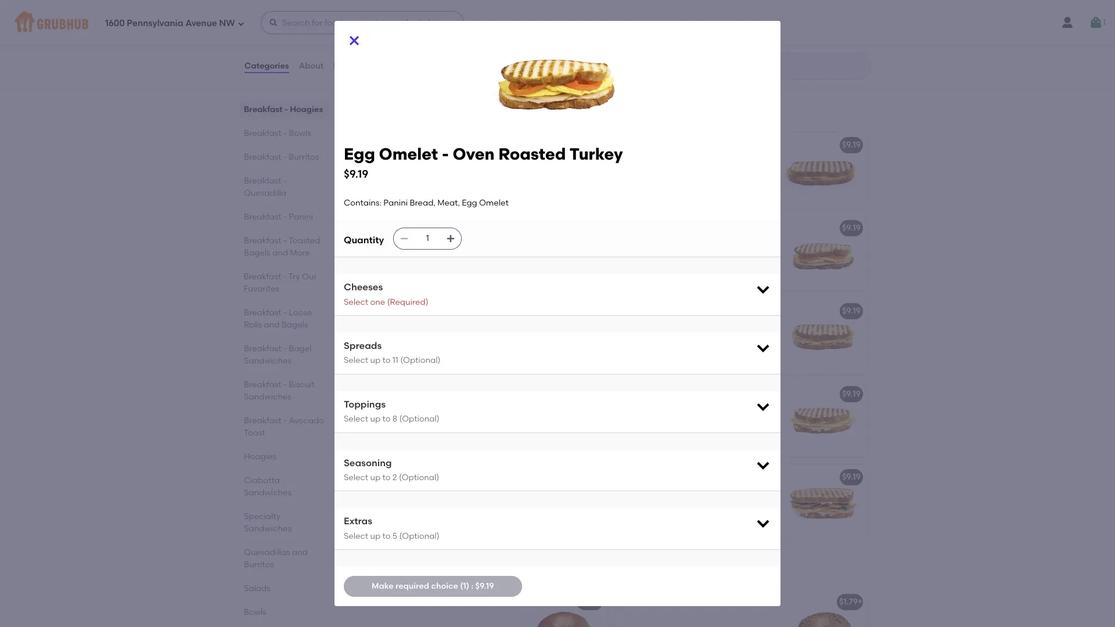 Task type: vqa. For each thing, say whether or not it's contained in the screenshot.
Egg Omelet - Applewood Smoked Bacon Image
yes



Task type: describe. For each thing, give the bounding box(es) containing it.
egg omelet - applewood smoked bacon
[[361, 140, 524, 150]]

quesadillas and burritos
[[244, 548, 308, 570]]

Input item quantity number field
[[415, 228, 441, 249]]

spinach, inside contains: cheddar, panini bread, veggie cream cheese, meat, tomato, spinach, applewood smoked bacon, egg omelet
[[396, 513, 430, 523]]

panini inside the contains: panini bread, applewood smoked bacon, egg omelet
[[401, 157, 425, 167]]

breakfast - try our favorites tab
[[244, 271, 325, 295]]

contains: pepper jack, panini bread, applewood smoked bacon, jalapenos, egg omelet
[[622, 406, 768, 440]]

egg omelet - applewood smoked bacon image
[[521, 133, 608, 208]]

tomato, inside contains: cheddar, panini bread, veggie cream cheese, meat, tomato, spinach, applewood smoked bacon, egg omelet
[[361, 513, 394, 523]]

dressing,
[[649, 501, 685, 511]]

$9.19 for contains: pepper jack, panini bread, applewood smoked bacon, jalapenos, egg omelet
[[843, 390, 861, 400]]

4 sandwiches from the top
[[244, 524, 292, 534]]

breakfast - bowls
[[244, 128, 312, 138]]

1 horizontal spatial toasted
[[424, 564, 473, 579]]

egg inside contains: panini bread, egg omelet, sausage patty
[[716, 323, 731, 333]]

required
[[396, 582, 430, 592]]

toasted inside the breakfast - toasted bagels and more
[[289, 236, 320, 246]]

egg omelet - spicy turkey & egg image
[[521, 8, 608, 84]]

ranch inside contains: provolone, panini bread, ranch dressing, meat, tomato, spinach, applewood smoked bacon, egg omelet
[[622, 501, 647, 511]]

contains: panini bread, egg omelet, sausage patty
[[622, 323, 764, 345]]

1 horizontal spatial hoagies
[[290, 105, 323, 114]]

bowls inside "tab"
[[289, 128, 312, 138]]

egg inside the egg omelet - oven roasted turkey $9.19
[[344, 144, 375, 164]]

$1.79 for plain bagel 'image'
[[579, 598, 598, 608]]

select for spreads
[[344, 356, 369, 366]]

contains: for egg omelet - spicy bacon image
[[622, 406, 660, 416]]

1 horizontal spatial sausage
[[676, 307, 711, 316]]

panini inside contains: pepper jack, panini bread, applewood smoked bacon, jalapenos, egg omelet
[[716, 406, 740, 416]]

toppings select up to 8 (optional)
[[344, 399, 440, 424]]

reviews button
[[333, 45, 367, 87]]

spreads
[[344, 340, 382, 352]]

1 horizontal spatial ranch
[[789, 473, 814, 483]]

egg inside contains: pepper jack, panini bread, applewood smoked bacon, jalapenos, egg omelet
[[668, 430, 683, 440]]

cheeses select one (required)
[[344, 282, 429, 307]]

provolone,
[[662, 489, 703, 499]]

everything
[[622, 598, 664, 608]]

breakfast - toasted bagels and more inside breakfast - toasted bagels and more tab
[[244, 236, 320, 258]]

breakfast - burritos
[[244, 152, 319, 162]]

spreads select up to 11 (optional)
[[344, 340, 441, 366]]

salsa, inside contains: fresh salsa, egg omelet, tortilla, oven roasted turkey
[[424, 32, 448, 42]]

(optional) for seasoning
[[399, 473, 439, 483]]

1600 pennsylvania avenue nw
[[105, 18, 235, 28]]

applewood inside contains: pepper jack, panini bread, applewood smoked bacon, jalapenos, egg omelet
[[622, 418, 667, 428]]

burritos for breakfast - burritos
[[289, 152, 319, 162]]

cheesy
[[455, 473, 485, 483]]

bagel for plain bagel
[[383, 598, 407, 608]]

breakfast - avocado toast tab
[[244, 415, 325, 439]]

plain bagel image
[[521, 590, 608, 628]]

egg omelet - oven roasted turkey
[[361, 307, 500, 316]]

2 horizontal spatial bagels
[[476, 564, 518, 579]]

nw
[[219, 18, 235, 28]]

applewood up the contains: panini bread, applewood smoked bacon, egg omelet
[[416, 140, 462, 150]]

:
[[472, 582, 474, 592]]

style for turkey
[[694, 473, 714, 483]]

breakfast - loose rolls and bagels tab
[[244, 307, 325, 331]]

oven for egg omelet - oven roasted turkey $9.19
[[453, 144, 495, 164]]

about button
[[299, 45, 324, 87]]

cheeses
[[344, 282, 383, 293]]

salads tab
[[244, 583, 325, 595]]

contains: for egg omelet - spicy turkey & egg image
[[361, 32, 399, 42]]

one
[[370, 297, 385, 307]]

bacon, inside contains: provolone, panini bread, ranch dressing, meat, tomato, spinach, applewood smoked bacon, egg omelet
[[739, 513, 767, 523]]

to for spreads
[[383, 356, 391, 366]]

5
[[393, 532, 398, 542]]

quesadilla
[[244, 188, 287, 198]]

egg omelet - southwest chipotle bacon
[[361, 390, 521, 400]]

1 vertical spatial breakfast - toasted bagels and more
[[353, 564, 579, 579]]

roasted inside contains: fresh salsa, egg omelet, tortilla, oven roasted turkey
[[415, 44, 447, 54]]

- inside the egg omelet - oven roasted turkey $9.19
[[442, 144, 449, 164]]

plain
[[361, 598, 382, 608]]

avocado
[[289, 416, 324, 426]]

contains: fresh salsa, egg omelet, tortilla, oven roasted turkey
[[361, 32, 498, 54]]

rolls
[[244, 320, 262, 330]]

breakfast - burritos tab
[[244, 151, 325, 163]]

omelet inside contains: provolone, panini bread, ranch dressing, meat, tomato, spinach, applewood smoked bacon, egg omelet
[[639, 525, 669, 534]]

0 vertical spatial patty
[[713, 307, 734, 316]]

- inside breakfast - try our favorites
[[284, 272, 287, 282]]

pepper for southwest
[[401, 406, 430, 416]]

bread, inside contains: cheddar, panini bread, veggie cream cheese, meat, tomato, spinach, applewood smoked bacon, egg omelet
[[466, 489, 492, 499]]

egg omelet - egg image
[[781, 133, 868, 208]]

omelet inside the egg omelet - oven roasted turkey $9.19
[[379, 144, 438, 164]]

oven for egg omelet - oven roasted turkey
[[416, 307, 437, 316]]

fresh
[[401, 32, 422, 42]]

bacon, inside contains: pepper jack, panini bread, applewood smoked bacon, jalapenos, egg omelet
[[703, 418, 731, 428]]

quesadillas
[[244, 548, 290, 558]]

(required)
[[387, 297, 429, 307]]

(1)
[[460, 582, 470, 592]]

categories
[[245, 61, 289, 71]]

breakfast - loose rolls and bagels
[[244, 308, 312, 330]]

breakfast - avocado toast
[[244, 416, 324, 438]]

smoked inside contains: pepper jack, panini bread, applewood smoked bacon, jalapenos, egg omelet
[[669, 418, 701, 428]]

- inside breakfast - bagel sandwiches
[[284, 344, 287, 354]]

spinach, inside contains: provolone, panini bread, ranch dressing, meat, tomato, spinach, applewood smoked bacon, egg omelet
[[622, 513, 656, 523]]

meat, inside contains: cheddar, panini bread, veggie cream cheese, meat, tomato, spinach, applewood smoked bacon, egg omelet
[[454, 501, 477, 511]]

contains: for egg omelet - ham image
[[361, 240, 399, 250]]

- inside the breakfast - biscuit sandwiches
[[284, 380, 287, 390]]

to for seasoning
[[383, 473, 391, 483]]

egg inside contains: cheddar, panini bread, veggie cream cheese, meat, tomato, spinach, applewood smoked bacon, egg omelet
[[425, 525, 440, 534]]

breakfast - biscuit sandwiches
[[244, 380, 315, 402]]

breakfast for breakfast - hoagies "tab"
[[244, 105, 283, 114]]

bagels inside the breakfast - toasted bagels and more
[[244, 248, 271, 258]]

breakfast - panini tab
[[244, 211, 325, 223]]

breakfast - bagel sandwiches
[[244, 344, 312, 366]]

bread, inside contains: provolone, panini bread, ranch dressing, meat, tomato, spinach, applewood smoked bacon, egg omelet
[[731, 489, 757, 499]]

sandwiches inside the breakfast - biscuit sandwiches
[[244, 392, 292, 402]]

ham
[[416, 223, 435, 233]]

turkey inside the egg omelet - oven roasted turkey $9.19
[[570, 144, 623, 164]]

0 horizontal spatial hoagies
[[244, 452, 277, 462]]

choice
[[431, 582, 458, 592]]

egg inside the contains: panini bread, applewood smoked bacon, egg omelet
[[425, 169, 440, 178]]

omelet inside the contains: panini bread, applewood smoked bacon, egg omelet
[[442, 169, 472, 178]]

egg omelet - cali style cheesy turkey and bacon image
[[521, 465, 608, 541]]

turkey inside contains: fresh salsa, egg omelet, tortilla, oven roasted turkey
[[449, 44, 475, 54]]

$7.09
[[581, 16, 601, 26]]

bread, inside contains: panini bread, egg omelet, sausage patty
[[688, 323, 714, 333]]

smoked inside contains: pepper jack, panini bread, creamy chipotle, applewood smoked bacon, salsa, egg omelet
[[361, 430, 394, 440]]

$9.19 for contains: panini bread, egg omelet
[[843, 140, 861, 150]]

omelet inside contains: pepper jack, panini bread, creamy chipotle, applewood smoked bacon, salsa, egg omelet
[[468, 430, 497, 440]]

extras
[[344, 516, 373, 527]]

svg image inside 1 button
[[1090, 16, 1104, 30]]

$9.19 for contains: pepper jack, panini bread, creamy chipotle, applewood smoked bacon, salsa, egg omelet
[[582, 390, 601, 400]]

chipotle,
[[395, 418, 431, 428]]

ciabatta sandwiches tab
[[244, 475, 325, 499]]

breakfast for 'breakfast - quesadilla' tab
[[244, 176, 282, 186]]

egg omelet - sausage patty image
[[781, 299, 868, 375]]

egg omelet - cali style cheesy turkey and bacon
[[361, 473, 558, 483]]

breakfast for breakfast - bagel sandwiches tab
[[244, 344, 282, 354]]

breakfast - hoagies
[[244, 105, 323, 114]]

$9.19 for contains: provolone, panini bread, ranch dressing, meat, tomato, spinach, applewood smoked bacon, egg omelet
[[843, 473, 861, 483]]

egg omelet - spicy bacon
[[622, 390, 726, 400]]

and inside the breakfast - toasted bagels and more
[[273, 248, 288, 258]]

up for spreads
[[370, 356, 381, 366]]

breakfast for breakfast - toasted bagels and more tab
[[244, 236, 282, 246]]

bowls inside tab
[[244, 608, 267, 618]]

breakfast - toasted bagels and more tab
[[244, 235, 325, 259]]

breakfast for breakfast - try our favorites tab
[[244, 272, 282, 282]]

contains: for egg omelet - sausage patty 'image'
[[622, 323, 660, 333]]

sausage inside contains: panini bread, egg omelet, sausage patty
[[622, 335, 656, 345]]

$1.79 + for everything bagel image
[[840, 598, 863, 608]]

spicy for fresh
[[416, 16, 438, 26]]

1 button
[[1090, 12, 1107, 33]]

+ for everything bagel image
[[858, 598, 863, 608]]

contains: panini bread, egg omelet
[[622, 157, 762, 167]]

egg omelet - cali style turkey and bacon ranch
[[622, 473, 814, 483]]

$1.79 + for plain bagel 'image'
[[579, 598, 603, 608]]

egg omelet - sausage patty
[[622, 307, 734, 316]]

bacon, inside contains: pepper jack, panini bread, creamy chipotle, applewood smoked bacon, salsa, egg omelet
[[395, 430, 423, 440]]

svg image for 1600 pennsylvania avenue nw
[[269, 18, 278, 27]]

breakfast - panini
[[244, 212, 313, 222]]

egg omelet - ham image
[[521, 216, 608, 291]]

make
[[372, 582, 394, 592]]

southwest
[[416, 390, 457, 400]]

more inside the breakfast - toasted bagels and more
[[290, 248, 310, 258]]

breakfast - biscuit sandwiches tab
[[244, 379, 325, 403]]

svg image for extras
[[755, 516, 772, 532]]

egg inside contains: fresh salsa, egg omelet, tortilla, oven roasted turkey
[[450, 32, 465, 42]]

contains: for egg omelet - cali style cheesy turkey and bacon image
[[361, 489, 399, 499]]

seasoning select up to 2 (optional)
[[344, 458, 439, 483]]

&
[[467, 16, 473, 26]]

specialty
[[244, 512, 281, 522]]

panini inside contains: provolone, panini bread, ranch dressing, meat, tomato, spinach, applewood smoked bacon, egg omelet
[[705, 489, 729, 499]]

contains: for egg omelet - egg image
[[622, 157, 660, 167]]

smoked inside contains: cheddar, panini bread, veggie cream cheese, meat, tomato, spinach, applewood smoked bacon, egg omelet
[[361, 525, 394, 534]]

biscuit
[[289, 380, 315, 390]]

breakfast up make
[[353, 564, 413, 579]]

(optional) for spreads
[[401, 356, 441, 366]]

patty inside contains: panini bread, egg omelet, sausage patty
[[658, 335, 679, 345]]

tortilla,
[[361, 44, 390, 54]]

everything bagel
[[622, 598, 689, 608]]

everything bagel image
[[781, 590, 868, 628]]

bagel for everything bagel
[[666, 598, 689, 608]]

egg omelet - oven roasted turkey image
[[521, 299, 608, 375]]



Task type: locate. For each thing, give the bounding box(es) containing it.
(optional) inside the "extras select up to 5 (optional)"
[[400, 532, 440, 542]]

ciabatta sandwiches
[[244, 476, 292, 498]]

breakfast for breakfast - avocado toast tab
[[244, 416, 282, 426]]

breakfast down breakfast - panini
[[244, 236, 282, 246]]

bread, inside contains: pepper jack, panini bread, creamy chipotle, applewood smoked bacon, salsa, egg omelet
[[481, 406, 507, 416]]

1 pepper from the left
[[401, 406, 430, 416]]

(optional) inside toppings select up to 8 (optional)
[[400, 414, 440, 424]]

applewood down egg omelet - southwest chipotle bacon
[[433, 418, 478, 428]]

contains: pepper jack, panini bread, creamy chipotle, applewood smoked bacon, salsa, egg omelet
[[361, 406, 507, 440]]

0 vertical spatial toasted
[[289, 236, 320, 246]]

breakfast - quesadilla tab
[[244, 175, 325, 199]]

roasted for egg omelet - oven roasted turkey
[[439, 307, 472, 316]]

3 select from the top
[[344, 414, 369, 424]]

0 horizontal spatial breakfast - toasted bagels and more
[[244, 236, 320, 258]]

2 style from the left
[[694, 473, 714, 483]]

1 horizontal spatial cali
[[676, 473, 692, 483]]

1 horizontal spatial bagels
[[282, 320, 308, 330]]

0 horizontal spatial burritos
[[244, 560, 274, 570]]

select down the seasoning
[[344, 473, 369, 483]]

cream
[[391, 501, 418, 511]]

up inside the "extras select up to 5 (optional)"
[[370, 532, 381, 542]]

1 vertical spatial burritos
[[244, 560, 274, 570]]

0 vertical spatial sausage
[[676, 307, 711, 316]]

contains: inside contains: fresh salsa, egg omelet, tortilla, oven roasted turkey
[[361, 32, 399, 42]]

select
[[344, 297, 369, 307], [344, 356, 369, 366], [344, 414, 369, 424], [344, 473, 369, 483], [344, 532, 369, 542]]

burritos for quesadillas and burritos
[[244, 560, 274, 570]]

bagel inside breakfast - bagel sandwiches
[[289, 344, 312, 354]]

panini inside tab
[[289, 212, 313, 222]]

bowls tab
[[244, 607, 325, 619]]

2 pepper from the left
[[662, 406, 690, 416]]

pepper for spicy
[[662, 406, 690, 416]]

try
[[289, 272, 301, 282]]

svg image for spreads
[[755, 340, 772, 356]]

2 up from the top
[[370, 414, 381, 424]]

1 horizontal spatial style
[[694, 473, 714, 483]]

specialty sandwiches
[[244, 512, 292, 534]]

quesadillas and burritos tab
[[244, 547, 325, 571]]

select down the cheeses
[[344, 297, 369, 307]]

pepper up chipotle,
[[401, 406, 430, 416]]

0 horizontal spatial pepper
[[401, 406, 430, 416]]

toasted up choice
[[424, 564, 473, 579]]

$9.19
[[582, 140, 601, 150], [843, 140, 861, 150], [344, 167, 369, 180], [843, 223, 861, 233], [582, 307, 601, 316], [843, 307, 861, 316], [582, 390, 601, 400], [843, 390, 861, 400], [843, 473, 861, 483], [476, 582, 494, 592]]

breakfast up favorites
[[244, 272, 282, 282]]

contains: for egg omelet - oven roasted turkey image
[[361, 323, 399, 333]]

breakfast inside breakfast - try our favorites
[[244, 272, 282, 282]]

veggie
[[361, 501, 389, 511]]

0 vertical spatial omelet,
[[467, 32, 498, 42]]

(optional) right 5
[[400, 532, 440, 542]]

breakfast for breakfast - burritos tab
[[244, 152, 282, 162]]

tomato,
[[711, 501, 744, 511], [361, 513, 394, 523]]

quantity
[[344, 235, 384, 246]]

omelet
[[379, 16, 408, 26], [379, 140, 408, 150], [379, 144, 438, 164], [733, 157, 762, 167], [442, 169, 472, 178], [479, 198, 509, 208], [379, 223, 408, 233], [361, 252, 391, 262], [622, 252, 651, 262], [379, 307, 408, 316], [639, 307, 669, 316], [361, 335, 391, 345], [379, 390, 408, 400], [639, 390, 669, 400], [468, 430, 497, 440], [685, 430, 714, 440], [379, 473, 408, 483], [639, 473, 669, 483], [442, 525, 472, 534], [639, 525, 669, 534]]

smoked inside the contains: panini bread, applewood smoked bacon, egg omelet
[[361, 169, 394, 178]]

0 vertical spatial breakfast - toasted bagels and more
[[244, 236, 320, 258]]

up inside toppings select up to 8 (optional)
[[370, 414, 381, 424]]

style left the cheesy
[[434, 473, 453, 483]]

2 select from the top
[[344, 356, 369, 366]]

0 horizontal spatial sausage
[[622, 335, 656, 345]]

2 vertical spatial bagels
[[476, 564, 518, 579]]

burritos inside breakfast - burritos tab
[[289, 152, 319, 162]]

sandwiches up breakfast - avocado toast
[[244, 392, 292, 402]]

0 vertical spatial more
[[290, 248, 310, 258]]

1 vertical spatial hoagies
[[244, 452, 277, 462]]

0 vertical spatial salsa,
[[424, 32, 448, 42]]

cali for turkey
[[676, 473, 692, 483]]

2 sandwiches from the top
[[244, 392, 292, 402]]

1 vertical spatial toasted
[[424, 564, 473, 579]]

seasoning
[[344, 458, 392, 469]]

1 vertical spatial bowls
[[244, 608, 267, 618]]

applewood up jalapenos,
[[622, 418, 667, 428]]

(optional) inside spreads select up to 11 (optional)
[[401, 356, 441, 366]]

breakfast - try our favorites
[[244, 272, 317, 294]]

applewood inside contains: provolone, panini bread, ranch dressing, meat, tomato, spinach, applewood smoked bacon, egg omelet
[[658, 513, 704, 523]]

0 horizontal spatial oven
[[392, 44, 413, 54]]

1 vertical spatial tomato,
[[361, 513, 394, 523]]

and inside quesadillas and burritos
[[292, 548, 308, 558]]

ranch
[[789, 473, 814, 483], [622, 501, 647, 511]]

bacon, inside the contains: panini bread, applewood smoked bacon, egg omelet
[[395, 169, 423, 178]]

contains: for egg omelet - southwest chipotle bacon image
[[361, 406, 399, 416]]

up down toppings
[[370, 414, 381, 424]]

1 select from the top
[[344, 297, 369, 307]]

1 horizontal spatial pepper
[[662, 406, 690, 416]]

select inside the "cheeses select one (required)"
[[344, 297, 369, 307]]

0 vertical spatial ranch
[[789, 473, 814, 483]]

1 vertical spatial omelet,
[[733, 323, 764, 333]]

to left the 2
[[383, 473, 391, 483]]

2 vertical spatial oven
[[416, 307, 437, 316]]

11
[[393, 356, 399, 366]]

tomato, down veggie
[[361, 513, 394, 523]]

to
[[383, 356, 391, 366], [383, 414, 391, 424], [383, 473, 391, 483], [383, 532, 391, 542]]

contains: inside the contains: panini bread, applewood smoked bacon, egg omelet
[[361, 157, 399, 167]]

0 horizontal spatial spinach,
[[396, 513, 430, 523]]

sandwiches
[[244, 356, 292, 366], [244, 392, 292, 402], [244, 488, 292, 498], [244, 524, 292, 534]]

oven inside the egg omelet - oven roasted turkey $9.19
[[453, 144, 495, 164]]

1 $1.79 from the left
[[579, 598, 598, 608]]

1 $1.79 + from the left
[[579, 598, 603, 608]]

roasted for egg omelet - oven roasted turkey $9.19
[[499, 144, 566, 164]]

up left 5
[[370, 532, 381, 542]]

-
[[410, 16, 414, 26], [285, 105, 288, 114], [284, 128, 287, 138], [410, 140, 414, 150], [442, 144, 449, 164], [284, 152, 287, 162], [284, 176, 287, 186], [284, 212, 287, 222], [410, 223, 414, 233], [284, 236, 287, 246], [284, 272, 287, 282], [410, 307, 414, 316], [671, 307, 674, 316], [284, 308, 287, 318], [284, 344, 287, 354], [284, 380, 287, 390], [410, 390, 414, 400], [671, 390, 674, 400], [284, 416, 287, 426], [410, 473, 414, 483], [671, 473, 674, 483], [416, 564, 421, 579]]

omelet, inside contains: fresh salsa, egg omelet, tortilla, oven roasted turkey
[[467, 32, 498, 42]]

1 horizontal spatial patty
[[713, 307, 734, 316]]

1 sandwiches from the top
[[244, 356, 292, 366]]

breakfast down breakfast - bagel sandwiches
[[244, 380, 282, 390]]

sandwiches down the specialty
[[244, 524, 292, 534]]

1 to from the top
[[383, 356, 391, 366]]

sausage up contains: panini bread, egg omelet, sausage patty
[[676, 307, 711, 316]]

select inside toppings select up to 8 (optional)
[[344, 414, 369, 424]]

jack, inside contains: pepper jack, panini bread, applewood smoked bacon, jalapenos, egg omelet
[[692, 406, 714, 416]]

1 spinach, from the left
[[396, 513, 430, 523]]

contains: inside contains: cheddar, panini bread, veggie cream cheese, meat, tomato, spinach, applewood smoked bacon, egg omelet
[[361, 489, 399, 499]]

up for seasoning
[[370, 473, 381, 483]]

0 horizontal spatial tomato,
[[361, 513, 394, 523]]

categories button
[[244, 45, 290, 87]]

1 horizontal spatial jack,
[[692, 406, 714, 416]]

breakfast down the rolls
[[244, 344, 282, 354]]

1 horizontal spatial breakfast - toasted bagels and more
[[353, 564, 579, 579]]

4 up from the top
[[370, 532, 381, 542]]

2 horizontal spatial bagel
[[666, 598, 689, 608]]

2 + from the left
[[858, 598, 863, 608]]

egg inside contains: pepper jack, panini bread, creamy chipotle, applewood smoked bacon, salsa, egg omelet
[[450, 430, 466, 440]]

1 horizontal spatial spinach,
[[622, 513, 656, 523]]

contains: inside contains: panini bread, egg omelet, sausage patty
[[622, 323, 660, 333]]

0 horizontal spatial bowls
[[244, 608, 267, 618]]

select for seasoning
[[344, 473, 369, 483]]

(optional) right 8
[[400, 414, 440, 424]]

breakfast inside the breakfast - biscuit sandwiches
[[244, 380, 282, 390]]

hoagies up breakfast - bowls "tab"
[[290, 105, 323, 114]]

- inside breakfast - avocado toast
[[284, 416, 287, 426]]

1 vertical spatial spicy
[[676, 390, 698, 400]]

omelet,
[[467, 32, 498, 42], [733, 323, 764, 333]]

style for cheesy
[[434, 473, 453, 483]]

2 $1.79 from the left
[[840, 598, 858, 608]]

(optional) for extras
[[400, 532, 440, 542]]

- inside breakfast - quesadilla
[[284, 176, 287, 186]]

breakfast down breakfast - bowls
[[244, 152, 282, 162]]

salsa, down chipotle,
[[425, 430, 448, 440]]

favorites
[[244, 284, 280, 294]]

burritos inside quesadillas and burritos
[[244, 560, 274, 570]]

breakfast up toast
[[244, 416, 282, 426]]

bacon, down chipotle,
[[395, 430, 423, 440]]

breakfast inside breakfast - avocado toast
[[244, 416, 282, 426]]

0 horizontal spatial +
[[598, 598, 603, 608]]

select for cheeses
[[344, 297, 369, 307]]

2 to from the top
[[383, 414, 391, 424]]

extras select up to 5 (optional)
[[344, 516, 440, 542]]

up down spreads
[[370, 356, 381, 366]]

salsa, down egg omelet - spicy turkey & egg
[[424, 32, 448, 42]]

omelet, for egg omelet - spicy turkey & egg
[[467, 32, 498, 42]]

up for toppings
[[370, 414, 381, 424]]

select inside seasoning select up to 2 (optional)
[[344, 473, 369, 483]]

1 horizontal spatial more
[[548, 564, 579, 579]]

up down the seasoning
[[370, 473, 381, 483]]

$9.19 inside the egg omelet - oven roasted turkey $9.19
[[344, 167, 369, 180]]

$9.19 for contains: panini bread, meat, egg omelet
[[582, 307, 601, 316]]

1 horizontal spatial spicy
[[676, 390, 698, 400]]

1 horizontal spatial bowls
[[289, 128, 312, 138]]

applewood inside the contains: panini bread, applewood smoked bacon, egg omelet
[[455, 157, 501, 167]]

to for extras
[[383, 532, 391, 542]]

chipotle
[[459, 390, 494, 400]]

bacon, down egg omelet - cali style turkey and bacon ranch
[[739, 513, 767, 523]]

contains: panini bread, meat, egg omelet
[[344, 198, 509, 208], [361, 240, 495, 262], [622, 240, 755, 262], [361, 323, 495, 345]]

0 vertical spatial oven
[[392, 44, 413, 54]]

1 vertical spatial salsa,
[[425, 430, 448, 440]]

1 vertical spatial sausage
[[622, 335, 656, 345]]

0 horizontal spatial ranch
[[622, 501, 647, 511]]

breakfast inside breakfast - quesadilla
[[244, 176, 282, 186]]

egg omelet - southwest chipotle bacon image
[[521, 382, 608, 458]]

contains: for the 'egg omelet - cali style turkey and bacon ranch' image
[[622, 489, 660, 499]]

$1.79 +
[[579, 598, 603, 608], [840, 598, 863, 608]]

svg image inside main navigation navigation
[[237, 20, 244, 27]]

contains: inside contains: pepper jack, panini bread, creamy chipotle, applewood smoked bacon, salsa, egg omelet
[[361, 406, 399, 416]]

hoagies tab
[[244, 451, 325, 463]]

toasted down breakfast - panini tab on the top of the page
[[289, 236, 320, 246]]

omelet inside contains: cheddar, panini bread, veggie cream cheese, meat, tomato, spinach, applewood smoked bacon, egg omelet
[[442, 525, 472, 534]]

$9.19 for contains: panini bread, applewood smoked bacon, egg omelet
[[582, 140, 601, 150]]

omelet inside contains: pepper jack, panini bread, applewood smoked bacon, jalapenos, egg omelet
[[685, 430, 714, 440]]

style
[[434, 473, 453, 483], [694, 473, 714, 483]]

tomato, down egg omelet - cali style turkey and bacon ranch
[[711, 501, 744, 511]]

1 horizontal spatial tomato,
[[711, 501, 744, 511]]

svg image
[[1090, 16, 1104, 30], [269, 18, 278, 27], [400, 234, 409, 244], [755, 340, 772, 356], [755, 516, 772, 532]]

toppings
[[344, 399, 386, 410]]

+
[[598, 598, 603, 608], [858, 598, 863, 608]]

salads
[[244, 584, 271, 594]]

0 horizontal spatial more
[[290, 248, 310, 258]]

0 vertical spatial tomato,
[[711, 501, 744, 511]]

breakfast inside breakfast - loose rolls and bagels
[[244, 308, 282, 318]]

$1.79 for everything bagel image
[[840, 598, 858, 608]]

0 horizontal spatial $1.79
[[579, 598, 598, 608]]

8
[[393, 414, 398, 424]]

1 vertical spatial bagels
[[282, 320, 308, 330]]

bowls down salads in the bottom left of the page
[[244, 608, 267, 618]]

burritos down breakfast - bowls "tab"
[[289, 152, 319, 162]]

applewood down cheese,
[[432, 513, 477, 523]]

panini inside contains: panini bread, egg omelet, sausage patty
[[662, 323, 686, 333]]

bagel down make
[[383, 598, 407, 608]]

1
[[1104, 17, 1107, 27]]

1 style from the left
[[434, 473, 453, 483]]

2 vertical spatial roasted
[[439, 307, 472, 316]]

patty down egg omelet - sausage patty
[[658, 335, 679, 345]]

to left 8
[[383, 414, 391, 424]]

breakfast - toasted bagels and more down breakfast - panini tab on the top of the page
[[244, 236, 320, 258]]

sandwiches down ciabatta
[[244, 488, 292, 498]]

bagel down breakfast - loose rolls and bagels tab on the left of page
[[289, 344, 312, 354]]

breakfast for breakfast - bowls "tab"
[[244, 128, 282, 138]]

2 $1.79 + from the left
[[840, 598, 863, 608]]

1 vertical spatial oven
[[453, 144, 495, 164]]

oven
[[392, 44, 413, 54], [453, 144, 495, 164], [416, 307, 437, 316]]

breakfast inside the breakfast - toasted bagels and more
[[244, 236, 282, 246]]

hoagies
[[290, 105, 323, 114], [244, 452, 277, 462]]

1 vertical spatial ranch
[[622, 501, 647, 511]]

spicy up contains: pepper jack, panini bread, applewood smoked bacon, jalapenos, egg omelet
[[676, 390, 698, 400]]

contains: cheddar, panini bread, veggie cream cheese, meat, tomato, spinach, applewood smoked bacon, egg omelet
[[361, 489, 492, 534]]

panini
[[401, 157, 425, 167], [662, 157, 686, 167], [384, 198, 408, 208], [289, 212, 313, 222], [401, 240, 425, 250], [662, 240, 686, 250], [401, 323, 425, 333], [662, 323, 686, 333], [455, 406, 480, 416], [716, 406, 740, 416], [440, 489, 464, 499], [705, 489, 729, 499]]

1 jack, from the left
[[432, 406, 453, 416]]

1 vertical spatial more
[[548, 564, 579, 579]]

and inside breakfast - loose rolls and bagels
[[264, 320, 280, 330]]

smoked inside contains: provolone, panini bread, ranch dressing, meat, tomato, spinach, applewood smoked bacon, egg omelet
[[705, 513, 738, 523]]

to inside seasoning select up to 2 (optional)
[[383, 473, 391, 483]]

bagel right everything
[[666, 598, 689, 608]]

more
[[290, 248, 310, 258], [548, 564, 579, 579]]

3 up from the top
[[370, 473, 381, 483]]

cali up cheddar,
[[416, 473, 432, 483]]

applewood inside contains: pepper jack, panini bread, creamy chipotle, applewood smoked bacon, salsa, egg omelet
[[433, 418, 478, 428]]

1 horizontal spatial burritos
[[289, 152, 319, 162]]

sandwiches inside breakfast - bagel sandwiches
[[244, 356, 292, 366]]

up inside spreads select up to 11 (optional)
[[370, 356, 381, 366]]

jack, for bacon,
[[692, 406, 714, 416]]

applewood down egg omelet - applewood smoked bacon
[[455, 157, 501, 167]]

reviews
[[334, 61, 366, 71]]

style up provolone, at the bottom of page
[[694, 473, 714, 483]]

creamy
[[361, 418, 393, 428]]

0 vertical spatial roasted
[[415, 44, 447, 54]]

egg inside contains: provolone, panini bread, ranch dressing, meat, tomato, spinach, applewood smoked bacon, egg omelet
[[622, 525, 637, 534]]

egg omelet - honey smoked turkey image
[[781, 216, 868, 291]]

- inside breakfast - loose rolls and bagels
[[284, 308, 287, 318]]

up inside seasoning select up to 2 (optional)
[[370, 473, 381, 483]]

1600
[[105, 18, 125, 28]]

loose
[[289, 308, 312, 318]]

breakfast up breakfast - bowls
[[244, 105, 283, 114]]

5 select from the top
[[344, 532, 369, 542]]

bowls
[[289, 128, 312, 138], [244, 608, 267, 618]]

salsa, inside contains: pepper jack, panini bread, creamy chipotle, applewood smoked bacon, salsa, egg omelet
[[425, 430, 448, 440]]

about
[[299, 61, 324, 71]]

bread, inside contains: pepper jack, panini bread, applewood smoked bacon, jalapenos, egg omelet
[[742, 406, 768, 416]]

breakfast for breakfast - panini tab on the top of the page
[[244, 212, 282, 222]]

0 horizontal spatial cali
[[416, 473, 432, 483]]

more up the try
[[290, 248, 310, 258]]

panini inside contains: pepper jack, panini bread, creamy chipotle, applewood smoked bacon, salsa, egg omelet
[[455, 406, 480, 416]]

breakfast - bagel sandwiches tab
[[244, 343, 325, 367]]

1 vertical spatial patty
[[658, 335, 679, 345]]

4 select from the top
[[344, 473, 369, 483]]

1 horizontal spatial $1.79
[[840, 598, 858, 608]]

(optional) up cheddar,
[[399, 473, 439, 483]]

jack, for applewood
[[432, 406, 453, 416]]

to left 5
[[383, 532, 391, 542]]

to for toppings
[[383, 414, 391, 424]]

breakfast - quesadilla
[[244, 176, 287, 198]]

jack, down egg omelet - southwest chipotle bacon
[[432, 406, 453, 416]]

egg omelet - spicy turkey & egg
[[361, 16, 491, 26]]

pepper inside contains: pepper jack, panini bread, applewood smoked bacon, jalapenos, egg omelet
[[662, 406, 690, 416]]

0 vertical spatial bowls
[[289, 128, 312, 138]]

2 spinach, from the left
[[622, 513, 656, 523]]

1 horizontal spatial +
[[858, 598, 863, 608]]

contains: inside contains: pepper jack, panini bread, applewood smoked bacon, jalapenos, egg omelet
[[622, 406, 660, 416]]

breakfast for breakfast - loose rolls and bagels tab on the left of page
[[244, 308, 282, 318]]

0 vertical spatial spicy
[[416, 16, 438, 26]]

to inside the "extras select up to 5 (optional)"
[[383, 532, 391, 542]]

egg omelet - cali style turkey and bacon ranch image
[[781, 465, 868, 541]]

cali for cheesy
[[416, 473, 432, 483]]

1 up from the top
[[370, 356, 381, 366]]

egg
[[361, 16, 377, 26], [475, 16, 491, 26], [450, 32, 465, 42], [361, 140, 377, 150], [344, 144, 375, 164], [716, 157, 731, 167], [425, 169, 440, 178], [462, 198, 478, 208], [361, 223, 377, 233], [480, 240, 495, 250], [740, 240, 755, 250], [361, 307, 377, 316], [622, 307, 637, 316], [480, 323, 495, 333], [716, 323, 731, 333], [361, 390, 377, 400], [622, 390, 637, 400], [450, 430, 466, 440], [668, 430, 683, 440], [361, 473, 377, 483], [622, 473, 637, 483], [425, 525, 440, 534], [622, 525, 637, 534]]

bagels
[[244, 248, 271, 258], [282, 320, 308, 330], [476, 564, 518, 579]]

0 horizontal spatial style
[[434, 473, 453, 483]]

1 horizontal spatial $1.79 +
[[840, 598, 863, 608]]

contains: for egg omelet - applewood smoked bacon "image"
[[361, 157, 399, 167]]

avenue
[[186, 18, 217, 28]]

0 horizontal spatial bagel
[[289, 344, 312, 354]]

bacon, inside contains: cheddar, panini bread, veggie cream cheese, meat, tomato, spinach, applewood smoked bacon, egg omelet
[[395, 525, 423, 534]]

2 jack, from the left
[[692, 406, 714, 416]]

svg image
[[237, 20, 244, 27], [348, 34, 361, 48], [446, 234, 456, 244], [755, 281, 772, 298], [755, 398, 772, 415], [755, 457, 772, 473]]

patty
[[713, 307, 734, 316], [658, 335, 679, 345]]

bacon, down egg omelet - applewood smoked bacon
[[395, 169, 423, 178]]

2
[[393, 473, 397, 483]]

oven inside contains: fresh salsa, egg omelet, tortilla, oven roasted turkey
[[392, 44, 413, 54]]

select inside the "extras select up to 5 (optional)"
[[344, 532, 369, 542]]

spinach, down cream
[[396, 513, 430, 523]]

(optional) right the 11
[[401, 356, 441, 366]]

4 to from the top
[[383, 532, 391, 542]]

patty up contains: panini bread, egg omelet, sausage patty
[[713, 307, 734, 316]]

sausage down egg omelet - sausage patty
[[622, 335, 656, 345]]

pennsylvania
[[127, 18, 183, 28]]

applewood inside contains: cheddar, panini bread, veggie cream cheese, meat, tomato, spinach, applewood smoked bacon, egg omelet
[[432, 513, 477, 523]]

0 vertical spatial hoagies
[[290, 105, 323, 114]]

specialty sandwiches tab
[[244, 511, 325, 535]]

and
[[273, 248, 288, 258], [264, 320, 280, 330], [515, 473, 530, 483], [743, 473, 759, 483], [292, 548, 308, 558], [521, 564, 545, 579]]

more up plain bagel 'image'
[[548, 564, 579, 579]]

0 horizontal spatial jack,
[[432, 406, 453, 416]]

jack, down the egg omelet - spicy bacon
[[692, 406, 714, 416]]

breakfast up quesadilla
[[244, 176, 282, 186]]

(optional) for toppings
[[400, 414, 440, 424]]

bowls up breakfast - burritos tab
[[289, 128, 312, 138]]

0 horizontal spatial patty
[[658, 335, 679, 345]]

applewood
[[416, 140, 462, 150], [455, 157, 501, 167], [433, 418, 478, 428], [622, 418, 667, 428], [432, 513, 477, 523], [658, 513, 704, 523]]

0 vertical spatial bagels
[[244, 248, 271, 258]]

roasted inside the egg omelet - oven roasted turkey $9.19
[[499, 144, 566, 164]]

toast
[[244, 428, 265, 438]]

0 horizontal spatial bagels
[[244, 248, 271, 258]]

bagels inside breakfast - loose rolls and bagels
[[282, 320, 308, 330]]

to inside toppings select up to 8 (optional)
[[383, 414, 391, 424]]

ciabatta
[[244, 476, 280, 486]]

cheddar,
[[401, 489, 438, 499]]

1 horizontal spatial oven
[[416, 307, 437, 316]]

bacon, down cream
[[395, 525, 423, 534]]

1 + from the left
[[598, 598, 603, 608]]

3 to from the top
[[383, 473, 391, 483]]

0 horizontal spatial spicy
[[416, 16, 438, 26]]

breakfast - hoagies tab
[[244, 103, 325, 116]]

make required choice (1) : $9.19
[[372, 582, 494, 592]]

spicy up fresh
[[416, 16, 438, 26]]

jalapenos,
[[622, 430, 666, 440]]

cali up provolone, at the bottom of page
[[676, 473, 692, 483]]

bread, inside the contains: panini bread, applewood smoked bacon, egg omelet
[[427, 157, 453, 167]]

breakfast up breakfast - burritos
[[244, 128, 282, 138]]

main navigation navigation
[[0, 0, 1116, 45]]

our
[[302, 272, 317, 282]]

1 horizontal spatial bagel
[[383, 598, 407, 608]]

breakfast up the rolls
[[244, 308, 282, 318]]

+ for plain bagel 'image'
[[598, 598, 603, 608]]

breakfast - toasted bagels and more up (1)
[[353, 564, 579, 579]]

omelet, for egg omelet - sausage patty
[[733, 323, 764, 333]]

contains: panini bread, applewood smoked bacon, egg omelet
[[361, 157, 501, 178]]

breakfast - bowls tab
[[244, 127, 325, 139]]

breakfast inside breakfast - bagel sandwiches
[[244, 344, 282, 354]]

3 sandwiches from the top
[[244, 488, 292, 498]]

select down toppings
[[344, 414, 369, 424]]

0 horizontal spatial omelet,
[[467, 32, 498, 42]]

plain bagel
[[361, 598, 407, 608]]

2 cali from the left
[[676, 473, 692, 483]]

bacon, down the egg omelet - spicy bacon
[[703, 418, 731, 428]]

jack,
[[432, 406, 453, 416], [692, 406, 714, 416]]

burritos down the quesadillas
[[244, 560, 274, 570]]

panini inside contains: cheddar, panini bread, veggie cream cheese, meat, tomato, spinach, applewood smoked bacon, egg omelet
[[440, 489, 464, 499]]

spicy
[[416, 16, 438, 26], [676, 390, 698, 400]]

select for extras
[[344, 532, 369, 542]]

tomato, inside contains: provolone, panini bread, ranch dressing, meat, tomato, spinach, applewood smoked bacon, egg omelet
[[711, 501, 744, 511]]

egg omelet - ham
[[361, 223, 435, 233]]

0 vertical spatial burritos
[[289, 152, 319, 162]]

1 horizontal spatial omelet,
[[733, 323, 764, 333]]

applewood down dressing,
[[658, 513, 704, 523]]

2 horizontal spatial oven
[[453, 144, 495, 164]]

hoagies up ciabatta
[[244, 452, 277, 462]]

meat, inside contains: provolone, panini bread, ranch dressing, meat, tomato, spinach, applewood smoked bacon, egg omelet
[[687, 501, 709, 511]]

contains: provolone, panini bread, ranch dressing, meat, tomato, spinach, applewood smoked bacon, egg omelet
[[622, 489, 767, 534]]

egg omelet - spicy bacon image
[[781, 382, 868, 458]]

0 horizontal spatial $1.79 +
[[579, 598, 603, 608]]

0 horizontal spatial toasted
[[289, 236, 320, 246]]

(optional)
[[401, 356, 441, 366], [400, 414, 440, 424], [399, 473, 439, 483], [400, 532, 440, 542]]

breakfast down quesadilla
[[244, 212, 282, 222]]

sandwiches up the breakfast - biscuit sandwiches
[[244, 356, 292, 366]]

breakfast for breakfast - biscuit sandwiches 'tab'
[[244, 380, 282, 390]]

select down spreads
[[344, 356, 369, 366]]

$9.19 for contains: panini bread, egg omelet, sausage patty
[[843, 307, 861, 316]]

up for extras
[[370, 532, 381, 542]]

jack, inside contains: pepper jack, panini bread, creamy chipotle, applewood smoked bacon, salsa, egg omelet
[[432, 406, 453, 416]]

to left the 11
[[383, 356, 391, 366]]

spicy for pepper
[[676, 390, 698, 400]]

egg omelet - oven roasted turkey $9.19
[[344, 144, 623, 180]]

cheese,
[[420, 501, 452, 511]]

select for toppings
[[344, 414, 369, 424]]

1 cali from the left
[[416, 473, 432, 483]]

select down "extras"
[[344, 532, 369, 542]]

pepper down the egg omelet - spicy bacon
[[662, 406, 690, 416]]

spinach, down dressing,
[[622, 513, 656, 523]]

1 vertical spatial roasted
[[499, 144, 566, 164]]

- inside the breakfast - toasted bagels and more
[[284, 236, 287, 246]]



